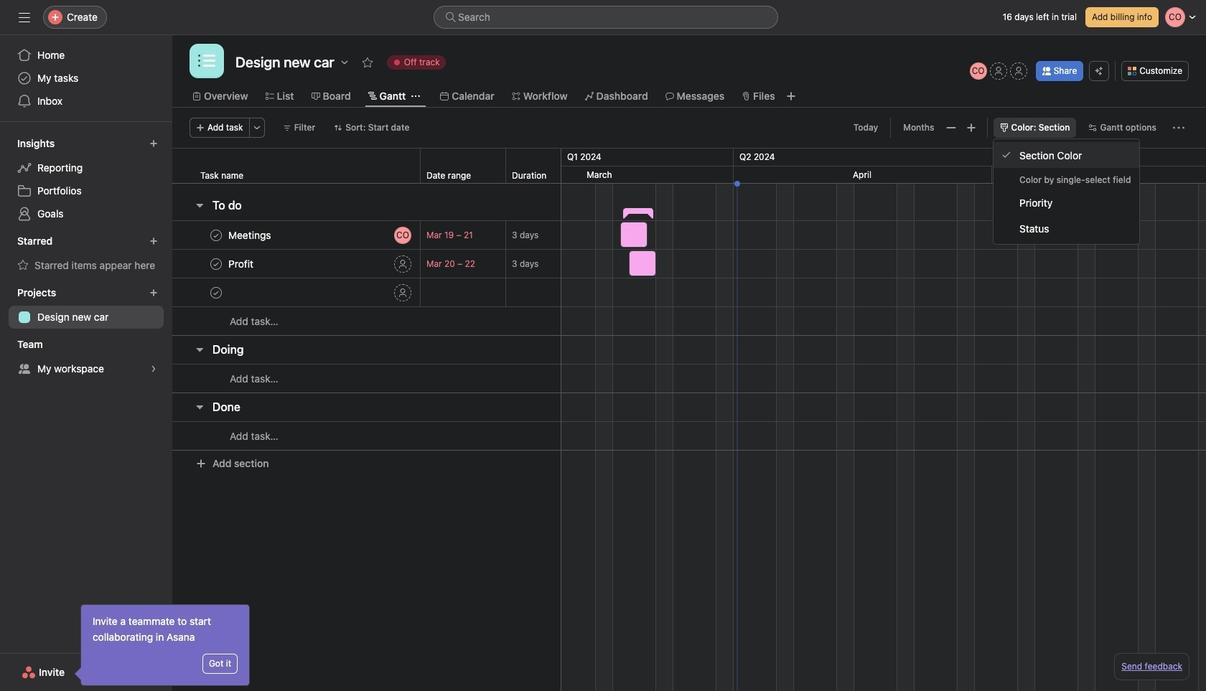 Task type: vqa. For each thing, say whether or not it's contained in the screenshot.
Low Popup Button
no



Task type: describe. For each thing, give the bounding box(es) containing it.
task name text field for mark complete image inside the profit cell
[[225, 257, 258, 271]]

add to starred image
[[362, 57, 373, 68]]

projects element
[[0, 280, 172, 332]]

zoom in image
[[965, 122, 977, 134]]

profit cell
[[172, 249, 421, 279]]

new project or portfolio image
[[149, 289, 158, 297]]

mark complete checkbox for task name text box inside profit cell
[[208, 255, 225, 272]]

none text field inside list item
[[506, 280, 561, 306]]

0 horizontal spatial more actions image
[[252, 123, 261, 132]]

mark complete image for meetings cell
[[208, 227, 225, 244]]

collapse task list for this group image for second row from the top of the page
[[194, 344, 205, 355]]

starred element
[[0, 228, 172, 280]]

toggle assignee popover image
[[394, 227, 411, 244]]

add tab image
[[785, 90, 797, 102]]

3 row from the top
[[172, 421, 561, 451]]



Task type: locate. For each thing, give the bounding box(es) containing it.
3 list item from the top
[[172, 278, 561, 307]]

None text field
[[506, 280, 561, 306]]

teams element
[[0, 332, 172, 383]]

0 vertical spatial mark complete checkbox
[[208, 227, 225, 244]]

tab actions image
[[412, 92, 420, 101]]

1 vertical spatial mark complete image
[[208, 255, 225, 272]]

1 mark complete image from the top
[[208, 227, 225, 244]]

2 row from the top
[[172, 364, 561, 393]]

2 vertical spatial mark complete image
[[208, 284, 225, 301]]

mark complete checkbox inside profit cell
[[208, 255, 225, 272]]

add items to starred image
[[149, 237, 158, 246]]

insights element
[[0, 131, 172, 228]]

2 mark complete image from the top
[[208, 255, 225, 272]]

1 mark complete checkbox from the top
[[208, 227, 225, 244]]

more actions image
[[1173, 122, 1185, 134], [252, 123, 261, 132]]

1 task name text field from the top
[[225, 228, 275, 242]]

task name text field inside profit cell
[[225, 257, 258, 271]]

tooltip
[[77, 605, 249, 686]]

new insights image
[[149, 139, 158, 148]]

mark complete checkbox inside meetings cell
[[208, 227, 225, 244]]

list item
[[172, 220, 561, 250], [172, 249, 561, 279], [172, 278, 561, 307]]

Task name text field
[[225, 228, 275, 242], [225, 257, 258, 271]]

task name text field for mark complete image for meetings cell
[[225, 228, 275, 242]]

0 vertical spatial collapse task list for this group image
[[194, 200, 205, 211]]

row
[[172, 307, 561, 336], [172, 364, 561, 393], [172, 421, 561, 451]]

ask ai image
[[1095, 67, 1104, 75]]

mark complete image inside profit cell
[[208, 255, 225, 272]]

2 list item from the top
[[172, 249, 561, 279]]

mark complete image
[[208, 227, 225, 244], [208, 255, 225, 272], [208, 284, 225, 301]]

collapse task list for this group image
[[194, 200, 205, 211], [194, 344, 205, 355]]

zoom out image
[[945, 122, 957, 134]]

1 vertical spatial task name text field
[[225, 257, 258, 271]]

mark complete image for profit cell
[[208, 255, 225, 272]]

0 vertical spatial task name text field
[[225, 228, 275, 242]]

hide sidebar image
[[19, 11, 30, 23]]

see details, my workspace image
[[149, 365, 158, 373]]

list image
[[198, 52, 215, 70]]

mark complete checkbox for task name text box inside the meetings cell
[[208, 227, 225, 244]]

0 vertical spatial row
[[172, 307, 561, 336]]

1 collapse task list for this group image from the top
[[194, 200, 205, 211]]

1 list item from the top
[[172, 220, 561, 250]]

1 horizontal spatial more actions image
[[1173, 122, 1185, 134]]

global element
[[0, 35, 172, 121]]

task name text field down meetings cell
[[225, 257, 258, 271]]

task name text field up profit cell
[[225, 228, 275, 242]]

collapse task list for this group image for 1st list item
[[194, 200, 205, 211]]

manage project members image
[[970, 62, 987, 80]]

0 vertical spatial mark complete image
[[208, 227, 225, 244]]

1 vertical spatial row
[[172, 364, 561, 393]]

None text field
[[506, 222, 561, 248], [506, 251, 561, 277], [506, 222, 561, 248], [506, 251, 561, 277]]

1 vertical spatial collapse task list for this group image
[[194, 344, 205, 355]]

2 vertical spatial row
[[172, 421, 561, 451]]

collapse task list for this group image
[[194, 401, 205, 413]]

2 collapse task list for this group image from the top
[[194, 344, 205, 355]]

2 mark complete checkbox from the top
[[208, 255, 225, 272]]

task name text field inside meetings cell
[[225, 228, 275, 242]]

cell
[[172, 278, 421, 307]]

list box
[[434, 6, 778, 29]]

1 vertical spatial mark complete checkbox
[[208, 255, 225, 272]]

meetings cell
[[172, 220, 421, 250]]

Mark complete checkbox
[[208, 227, 225, 244], [208, 255, 225, 272]]

1 row from the top
[[172, 307, 561, 336]]

Mark complete checkbox
[[208, 284, 225, 301]]

2 task name text field from the top
[[225, 257, 258, 271]]

3 mark complete image from the top
[[208, 284, 225, 301]]



